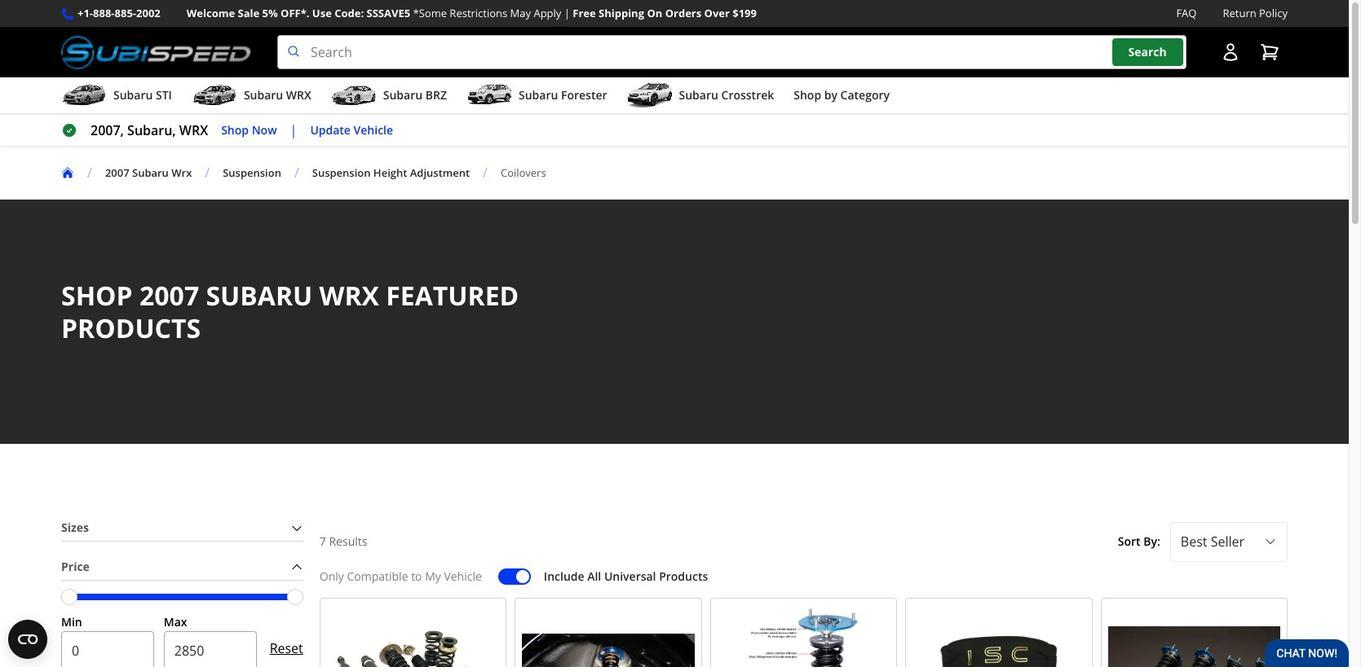 Task type: vqa. For each thing, say whether or not it's contained in the screenshot.
ONLY COMPATIBLE TO MY VEHICLE
yes



Task type: locate. For each thing, give the bounding box(es) containing it.
cusco street zero coilovers - 2015+ wrx / 2015+ sti image
[[717, 606, 890, 668]]

2 horizontal spatial wrx
[[319, 278, 379, 313]]

min
[[61, 615, 82, 630]]

brz
[[426, 87, 447, 103]]

my
[[425, 569, 441, 585]]

888-
[[93, 6, 115, 20]]

sort
[[1118, 534, 1141, 550]]

shop
[[794, 87, 821, 103], [221, 122, 249, 138]]

vehicle down subaru brz dropdown button
[[354, 122, 393, 138]]

2007 right shop
[[139, 278, 199, 313]]

shop
[[61, 278, 133, 313]]

subaru sti
[[113, 87, 172, 103]]

subaru for subaru brz
[[383, 87, 423, 103]]

| left free
[[564, 6, 570, 20]]

0 horizontal spatial vehicle
[[354, 122, 393, 138]]

suspension link
[[223, 165, 294, 180], [223, 165, 281, 180]]

1 / from the left
[[87, 164, 92, 182]]

search button
[[1112, 39, 1183, 66]]

subaru,
[[127, 122, 176, 140]]

subaru
[[206, 278, 313, 313]]

wrx
[[171, 165, 192, 180]]

2007
[[105, 165, 129, 180], [139, 278, 199, 313]]

1 horizontal spatial shop
[[794, 87, 821, 103]]

subaru brz button
[[331, 81, 447, 113]]

search input field
[[277, 35, 1187, 69]]

0 vertical spatial 2007
[[105, 165, 129, 180]]

category
[[841, 87, 890, 103]]

code:
[[335, 6, 364, 20]]

subaru crosstrek
[[679, 87, 774, 103]]

only compatible to my vehicle
[[320, 569, 482, 585]]

wrx inside dropdown button
[[286, 87, 311, 103]]

shop left 'by'
[[794, 87, 821, 103]]

885-
[[115, 6, 136, 20]]

subaru for subaru forester
[[519, 87, 558, 103]]

over
[[704, 6, 730, 20]]

open widget image
[[8, 621, 47, 660]]

subaru wrx
[[244, 87, 311, 103]]

subaru inside dropdown button
[[113, 87, 153, 103]]

button image
[[1221, 43, 1240, 62]]

Select... button
[[1170, 523, 1288, 562]]

shop for shop by category
[[794, 87, 821, 103]]

now
[[252, 122, 277, 138]]

2007 subaru wrx
[[105, 165, 192, 180]]

2007 down 2007,
[[105, 165, 129, 180]]

1 suspension from the left
[[223, 165, 281, 180]]

isc suspension coilover covers - universal image
[[913, 606, 1085, 668]]

7 results
[[320, 534, 367, 550]]

a subaru crosstrek thumbnail image image
[[627, 83, 672, 108]]

|
[[564, 6, 570, 20], [290, 122, 297, 140]]

suspension
[[223, 165, 281, 180], [312, 165, 371, 180]]

subaru up now
[[244, 87, 283, 103]]

2007 inside shop 2007 subaru wrx featured products
[[139, 278, 199, 313]]

0 vertical spatial shop
[[794, 87, 821, 103]]

1 vertical spatial vehicle
[[444, 569, 482, 585]]

free
[[573, 6, 596, 20]]

1 horizontal spatial suspension
[[312, 165, 371, 180]]

suspension height adjustment
[[312, 165, 470, 180]]

subaru left "sti"
[[113, 87, 153, 103]]

subaru forester
[[519, 87, 607, 103]]

subaru left the forester on the left top
[[519, 87, 558, 103]]

sssave5
[[367, 6, 410, 20]]

policy
[[1259, 6, 1288, 20]]

welcome sale 5% off*. use code: sssave5 *some restrictions may apply | free shipping on orders over $199
[[187, 6, 757, 20]]

1 horizontal spatial 2007
[[139, 278, 199, 313]]

0 horizontal spatial wrx
[[179, 122, 208, 140]]

suspension down update vehicle button
[[312, 165, 371, 180]]

shop left now
[[221, 122, 249, 138]]

vehicle
[[354, 122, 393, 138], [444, 569, 482, 585]]

update vehicle
[[310, 122, 393, 138]]

| right now
[[290, 122, 297, 140]]

1 vertical spatial shop
[[221, 122, 249, 138]]

2007,
[[91, 122, 124, 140]]

2 vertical spatial wrx
[[319, 278, 379, 313]]

subaru crosstrek button
[[627, 81, 774, 113]]

orders
[[665, 6, 702, 20]]

off*.
[[281, 6, 310, 20]]

minimum slider
[[61, 589, 77, 606]]

Min text field
[[61, 632, 154, 668]]

0 horizontal spatial shop
[[221, 122, 249, 138]]

2 suspension from the left
[[312, 165, 371, 180]]

subaru brz
[[383, 87, 447, 103]]

update
[[310, 122, 351, 138]]

0 horizontal spatial |
[[290, 122, 297, 140]]

shop now
[[221, 122, 277, 138]]

subaru inside dropdown button
[[244, 87, 283, 103]]

/ for suspension height adjustment
[[294, 164, 299, 182]]

2 / from the left
[[205, 164, 210, 182]]

1 horizontal spatial vehicle
[[444, 569, 482, 585]]

subaru sti button
[[61, 81, 172, 113]]

suspension height adjustment link
[[312, 165, 483, 180], [312, 165, 470, 180]]

subaru for subaru crosstrek
[[679, 87, 718, 103]]

only
[[320, 569, 344, 585]]

compatible
[[347, 569, 408, 585]]

1 horizontal spatial wrx
[[286, 87, 311, 103]]

subaru for subaru wrx
[[244, 87, 283, 103]]

vehicle right the my
[[444, 569, 482, 585]]

+1-
[[77, 6, 93, 20]]

subaru left crosstrek
[[679, 87, 718, 103]]

subaru left brz
[[383, 87, 423, 103]]

wrx
[[286, 87, 311, 103], [179, 122, 208, 140], [319, 278, 379, 313]]

bc racing ram (rm) coilovers - 2013+ fr-s / brz / 86 image
[[327, 606, 499, 668]]

0 horizontal spatial suspension
[[223, 165, 281, 180]]

suspension for suspension height adjustment
[[312, 165, 371, 180]]

Max text field
[[164, 632, 257, 668]]

update vehicle button
[[310, 121, 393, 140]]

0 vertical spatial vehicle
[[354, 122, 393, 138]]

shipping
[[599, 6, 644, 20]]

select... image
[[1264, 536, 1277, 549]]

subaru forester button
[[466, 81, 607, 113]]

suspension down shop now link
[[223, 165, 281, 180]]

0 vertical spatial |
[[564, 6, 570, 20]]

subaru
[[113, 87, 153, 103], [244, 87, 283, 103], [383, 87, 423, 103], [519, 87, 558, 103], [679, 87, 718, 103], [132, 165, 169, 180]]

return policy
[[1223, 6, 1288, 20]]

shop inside dropdown button
[[794, 87, 821, 103]]

1 vertical spatial 2007
[[139, 278, 199, 313]]

3 / from the left
[[294, 164, 299, 182]]

subaru inside 'dropdown button'
[[679, 87, 718, 103]]

0 vertical spatial wrx
[[286, 87, 311, 103]]

maximum slider
[[287, 589, 303, 606]]

0 horizontal spatial 2007
[[105, 165, 129, 180]]

5%
[[262, 6, 278, 20]]

may
[[510, 6, 531, 20]]



Task type: describe. For each thing, give the bounding box(es) containing it.
*some
[[413, 6, 447, 20]]

forester
[[561, 87, 607, 103]]

products
[[659, 569, 708, 585]]

4 / from the left
[[483, 164, 488, 182]]

by:
[[1144, 534, 1160, 550]]

home image
[[61, 166, 74, 180]]

2007, subaru, wrx
[[91, 122, 208, 140]]

by
[[824, 87, 838, 103]]

include all universal products
[[544, 569, 708, 585]]

+1-888-885-2002 link
[[77, 5, 160, 22]]

coilovers
[[501, 165, 546, 180]]

subispeed logo image
[[61, 35, 251, 69]]

shop for shop now
[[221, 122, 249, 138]]

shop 2007 subaru wrx featured products
[[61, 278, 519, 346]]

sort by:
[[1118, 534, 1160, 550]]

results
[[329, 534, 367, 550]]

all
[[587, 569, 601, 585]]

height
[[373, 165, 407, 180]]

a subaru sti thumbnail image image
[[61, 83, 107, 108]]

return policy link
[[1223, 5, 1288, 22]]

7
[[320, 534, 326, 550]]

faq link
[[1176, 5, 1197, 22]]

vehicle inside button
[[354, 122, 393, 138]]

1 horizontal spatial |
[[564, 6, 570, 20]]

reset button
[[270, 630, 303, 668]]

apply
[[534, 6, 561, 20]]

price
[[61, 559, 90, 575]]

a subaru brz thumbnail image image
[[331, 83, 377, 108]]

1 vertical spatial wrx
[[179, 122, 208, 140]]

to
[[411, 569, 422, 585]]

$199
[[733, 6, 757, 20]]

/ for suspension
[[205, 164, 210, 182]]

products
[[61, 311, 201, 346]]

shop by category button
[[794, 81, 890, 113]]

include
[[544, 569, 584, 585]]

use
[[312, 6, 332, 20]]

search
[[1128, 44, 1167, 60]]

crosstrek
[[721, 87, 774, 103]]

2007 subaru wrx link down 2007, subaru, wrx
[[105, 165, 192, 180]]

price button
[[61, 555, 303, 580]]

subaru left wrx
[[132, 165, 169, 180]]

wrx inside shop 2007 subaru wrx featured products
[[319, 278, 379, 313]]

shop by category
[[794, 87, 890, 103]]

1 vertical spatial |
[[290, 122, 297, 140]]

restrictions
[[450, 6, 507, 20]]

2007 subaru wrx link down subaru, at the left
[[105, 165, 205, 180]]

return
[[1223, 6, 1257, 20]]

subaru wrx button
[[192, 81, 311, 113]]

on
[[647, 6, 662, 20]]

max
[[164, 615, 187, 630]]

+1-888-885-2002
[[77, 6, 160, 20]]

shop now link
[[221, 121, 277, 140]]

a subaru forester thumbnail image image
[[466, 83, 512, 108]]

cusco street zero-a coilovers - 2015+ wrx / 2015+ sti image
[[1108, 606, 1280, 668]]

adjustment
[[410, 165, 470, 180]]

sti
[[156, 87, 172, 103]]

reset
[[270, 641, 303, 659]]

a subaru wrx thumbnail image image
[[192, 83, 237, 108]]

sale
[[238, 6, 260, 20]]

/ for 2007 subaru wrx
[[87, 164, 92, 182]]

sizes
[[61, 520, 89, 536]]

cusco coilovers street zero-a - 2013-2022 scion fr-s / subaru brz / toyota gr86 image
[[522, 606, 695, 668]]

coilovers link
[[501, 165, 559, 180]]

featured
[[386, 278, 519, 313]]

sizes button
[[61, 516, 303, 541]]

universal
[[604, 569, 656, 585]]

welcome
[[187, 6, 235, 20]]

faq
[[1176, 6, 1197, 20]]

2002
[[136, 6, 160, 20]]

subaru for subaru sti
[[113, 87, 153, 103]]

suspension for suspension
[[223, 165, 281, 180]]



